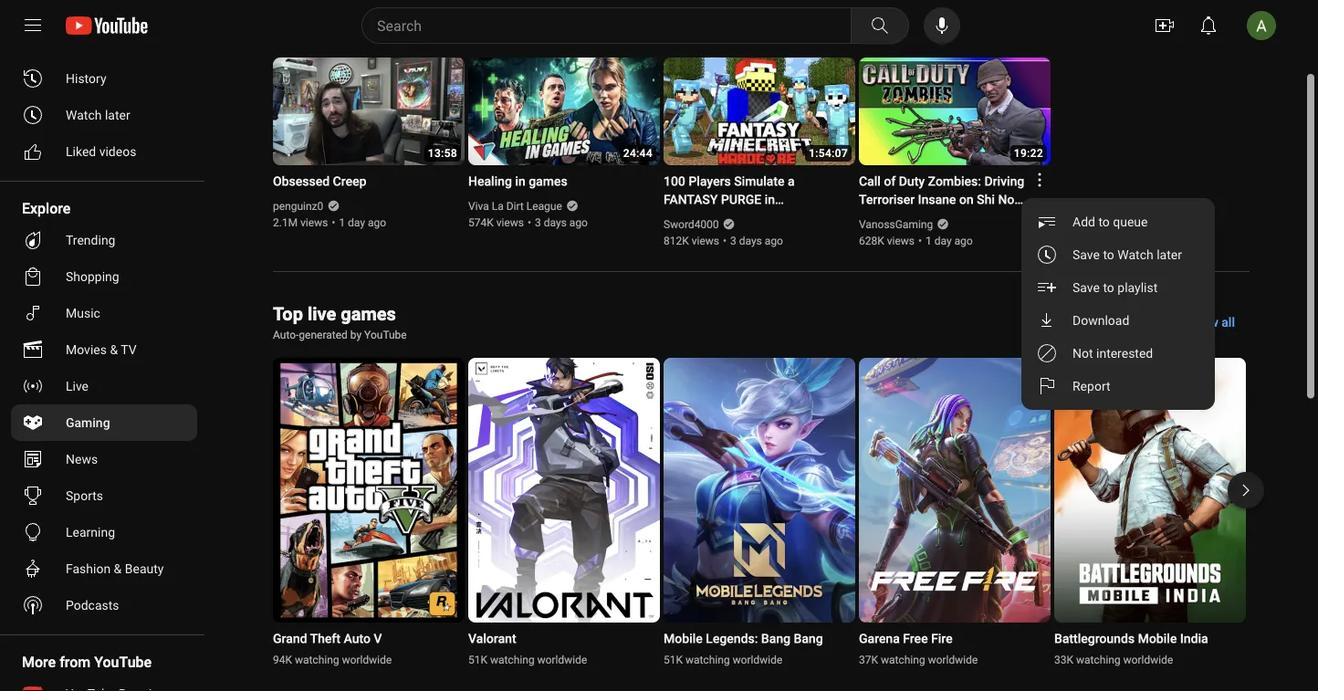 Task type: vqa. For each thing, say whether or not it's contained in the screenshot.


Task type: describe. For each thing, give the bounding box(es) containing it.
garena free fire 37k watching worldwide
[[859, 631, 978, 666]]

queue
[[1113, 214, 1148, 229]]

& for beauty
[[114, 561, 122, 576]]

to for queue
[[1099, 214, 1110, 229]]

save to watch later option
[[1022, 238, 1215, 271]]

purge
[[721, 192, 762, 207]]

legends:
[[706, 631, 758, 646]]

view
[[1191, 315, 1219, 330]]

news
[[66, 451, 98, 467]]

watching inside valorant 51k watching worldwide
[[490, 654, 535, 666]]

driving
[[985, 174, 1025, 189]]

sword4000
[[664, 218, 719, 231]]

liked videos
[[66, 144, 136, 159]]

insane
[[918, 192, 956, 207]]

worldwide inside grand theft auto v 94k watching worldwide
[[342, 654, 392, 666]]

812k
[[664, 235, 689, 247]]

100 players simulate a fantasy purge in minecraft...
[[664, 174, 795, 226]]

save to playlist
[[1073, 280, 1158, 295]]

ago for call of duty zombies: driving terroriser insane on shi no numa! (black ops version)
[[955, 235, 973, 247]]

valorant
[[468, 631, 516, 646]]

learning
[[66, 525, 115, 540]]

dirt
[[506, 200, 524, 213]]

100
[[664, 174, 686, 189]]

add to queue
[[1073, 214, 1148, 229]]

live
[[308, 303, 336, 325]]

games for in
[[529, 174, 568, 189]]

terroriser
[[859, 192, 915, 207]]

1:54:07 link
[[664, 58, 855, 168]]

sports
[[66, 488, 103, 503]]

add
[[1073, 214, 1096, 229]]

& for tv
[[110, 342, 118, 357]]

vanossgaming link
[[859, 216, 934, 233]]

574k
[[468, 216, 494, 229]]

to for watch
[[1103, 247, 1115, 262]]

viva la dirt league
[[468, 200, 562, 213]]

podcasts
[[66, 598, 119, 613]]

628k
[[859, 235, 884, 247]]

penguinz0 link
[[273, 198, 325, 215]]

574k views
[[468, 216, 524, 229]]

battlegrounds
[[1054, 631, 1135, 646]]

you
[[22, 33, 47, 51]]

views for players
[[692, 235, 719, 247]]

movies
[[66, 342, 107, 357]]

mobile legends: bang bang 51k watching worldwide
[[664, 631, 823, 666]]

1:54:07
[[809, 147, 848, 160]]

trending
[[66, 232, 115, 247]]

94k watching worldwide element
[[273, 652, 392, 668]]

la
[[492, 200, 504, 213]]

views for creep
[[300, 216, 328, 229]]

viva la dirt league link
[[468, 198, 563, 215]]

garena
[[859, 631, 900, 646]]

healing in games link
[[468, 173, 638, 191]]

grand
[[273, 631, 307, 646]]

obsessed
[[273, 174, 330, 189]]

19:22
[[1014, 147, 1044, 160]]

movies & tv
[[66, 342, 137, 357]]

top
[[273, 303, 303, 325]]

ops
[[939, 210, 962, 226]]

mobile inside battlegrounds mobile india 33k watching worldwide
[[1138, 631, 1177, 646]]

watching inside mobile legends: bang bang 51k watching worldwide
[[686, 654, 730, 666]]

games for live
[[341, 303, 396, 325]]

day for creep
[[348, 216, 365, 229]]

in inside 100 players simulate a fantasy purge in minecraft...
[[765, 192, 775, 207]]

37k watching worldwide element
[[859, 652, 978, 668]]

1 day ago for creep
[[339, 216, 386, 229]]

viva
[[468, 200, 489, 213]]

24:44 link
[[468, 58, 660, 168]]

videos
[[99, 144, 136, 159]]

days for healing in games
[[544, 216, 567, 229]]

mobile inside mobile legends: bang bang 51k watching worldwide
[[664, 631, 703, 646]]

tv
[[121, 342, 137, 357]]

13:58 link
[[273, 58, 465, 168]]

free
[[903, 631, 928, 646]]

13:58
[[428, 147, 457, 160]]

call of duty zombies: driving terroriser insane on shi no numa! (black ops version) link
[[859, 173, 1029, 226]]

simulate
[[734, 174, 785, 189]]

download
[[1073, 313, 1130, 328]]

628k views
[[859, 235, 915, 247]]

add to queue option
[[1022, 205, 1215, 238]]

no
[[998, 192, 1015, 207]]

view all
[[1191, 315, 1235, 330]]

13 minutes, 58 seconds element
[[428, 147, 457, 160]]

1 hour, 54 minutes, 7 seconds element
[[809, 147, 848, 160]]

version)
[[965, 210, 1013, 226]]

all
[[1222, 315, 1235, 330]]

view all link
[[1176, 306, 1250, 339]]

creep
[[333, 174, 367, 189]]

playlist
[[1118, 280, 1158, 295]]

league
[[527, 200, 562, 213]]

812k views
[[664, 235, 719, 247]]

1 bang from the left
[[761, 631, 791, 646]]

2.1m
[[273, 216, 298, 229]]

players
[[689, 174, 731, 189]]

sword4000 link
[[664, 216, 720, 233]]

0 horizontal spatial in
[[515, 174, 526, 189]]

ago for obsessed creep
[[368, 216, 386, 229]]

grand theft auto v 94k watching worldwide
[[273, 631, 392, 666]]

india
[[1180, 631, 1208, 646]]

watch inside save to watch later option
[[1118, 247, 1154, 262]]

worldwide inside valorant 51k watching worldwide
[[537, 654, 587, 666]]

liked
[[66, 144, 96, 159]]

list box containing add to queue
[[1022, 198, 1215, 410]]

views for of
[[887, 235, 915, 247]]

51k inside valorant 51k watching worldwide
[[468, 654, 488, 666]]

save for save to playlist
[[1073, 280, 1100, 295]]

1 day ago for of
[[926, 235, 973, 247]]

51k watching worldwide element for valorant
[[468, 652, 587, 668]]

top live games auto-generated by youtube
[[273, 303, 407, 341]]

2 bang from the left
[[794, 631, 823, 646]]



Task type: locate. For each thing, give the bounding box(es) containing it.
bang right legends: on the bottom
[[761, 631, 791, 646]]

0 vertical spatial 3
[[535, 216, 541, 229]]

healing in games
[[468, 174, 568, 189]]

0 vertical spatial 3 days ago
[[535, 216, 588, 229]]

more
[[22, 653, 56, 671]]

2 51k from the left
[[664, 654, 683, 666]]

3
[[535, 216, 541, 229], [730, 235, 737, 247]]

valorant 51k watching worldwide
[[468, 631, 587, 666]]

& left 'tv'
[[110, 342, 118, 357]]

numa!
[[859, 210, 897, 226]]

later up videos
[[105, 107, 130, 122]]

0 horizontal spatial days
[[544, 216, 567, 229]]

51k watching worldwide element
[[468, 652, 587, 668], [664, 652, 783, 668]]

None search field
[[329, 7, 913, 44]]

1 51k watching worldwide element from the left
[[468, 652, 587, 668]]

watch later
[[66, 107, 130, 122]]

Search text field
[[377, 14, 847, 37]]

explore
[[22, 199, 71, 217]]

1 horizontal spatial youtube
[[364, 329, 407, 341]]

save up download
[[1073, 280, 1100, 295]]

worldwide inside 'garena free fire 37k watching worldwide'
[[928, 654, 978, 666]]

a
[[788, 174, 795, 189]]

1 for creep
[[339, 216, 345, 229]]

call
[[859, 174, 881, 189]]

100 players simulate a fantasy purge in minecraft... link
[[664, 173, 834, 226]]

to down add to queue
[[1103, 247, 1115, 262]]

auto-
[[273, 329, 299, 341]]

later
[[105, 107, 130, 122], [1157, 247, 1182, 262]]

1 horizontal spatial 1
[[926, 235, 932, 247]]

1 watching from the left
[[295, 654, 339, 666]]

2 save from the top
[[1073, 280, 1100, 295]]

views down sword4000 link
[[692, 235, 719, 247]]

save for save to watch later
[[1073, 247, 1100, 262]]

save to playlist option
[[1022, 271, 1215, 304]]

shi
[[977, 192, 995, 207]]

5 watching from the left
[[1076, 654, 1121, 666]]

ago
[[368, 216, 386, 229], [570, 216, 588, 229], [765, 235, 783, 247], [955, 235, 973, 247]]

1 vertical spatial day
[[935, 235, 952, 247]]

ago for healing in games
[[570, 216, 588, 229]]

1 horizontal spatial 51k watching worldwide element
[[664, 652, 783, 668]]

1 51k from the left
[[468, 654, 488, 666]]

1 horizontal spatial mobile
[[1138, 631, 1177, 646]]

report option
[[1022, 370, 1215, 403]]

94k
[[273, 654, 292, 666]]

generated
[[299, 329, 348, 341]]

2.1m views
[[273, 216, 328, 229]]

1 horizontal spatial 3 days ago
[[730, 235, 783, 247]]

1 vertical spatial save
[[1073, 280, 1100, 295]]

1 vertical spatial 1 day ago
[[926, 235, 973, 247]]

3 down league
[[535, 216, 541, 229]]

3 for games
[[535, 216, 541, 229]]

in down simulate
[[765, 192, 775, 207]]

0 vertical spatial watch
[[66, 107, 102, 122]]

1 vertical spatial games
[[341, 303, 396, 325]]

watching down valorant
[[490, 654, 535, 666]]

2 worldwide from the left
[[537, 654, 587, 666]]

to inside option
[[1103, 247, 1115, 262]]

0 vertical spatial games
[[529, 174, 568, 189]]

3 worldwide from the left
[[733, 654, 783, 666]]

4 watching from the left
[[881, 654, 925, 666]]

1 right 2.1m views
[[339, 216, 345, 229]]

&
[[110, 342, 118, 357], [114, 561, 122, 576]]

mobile left legends: on the bottom
[[664, 631, 703, 646]]

gaming link
[[11, 404, 197, 441], [11, 404, 197, 441]]

days down the 100 players simulate a fantasy purge in minecraft... link
[[739, 235, 762, 247]]

movies & tv link
[[11, 331, 197, 368], [11, 331, 197, 368]]

4 worldwide from the left
[[928, 654, 978, 666]]

0 horizontal spatial mobile
[[664, 631, 703, 646]]

from
[[59, 653, 91, 671]]

3 days ago down the 100 players simulate a fantasy purge in minecraft... link
[[730, 235, 783, 247]]

0 horizontal spatial 3
[[535, 216, 541, 229]]

0 horizontal spatial 3 days ago
[[535, 216, 588, 229]]

auto
[[344, 631, 371, 646]]

33k
[[1054, 654, 1074, 666]]

5 worldwide from the left
[[1123, 654, 1173, 666]]

report
[[1073, 378, 1111, 393]]

1 vertical spatial to
[[1103, 247, 1115, 262]]

1 worldwide from the left
[[342, 654, 392, 666]]

games up league
[[529, 174, 568, 189]]

3 watching from the left
[[686, 654, 730, 666]]

0 vertical spatial save
[[1073, 247, 1100, 262]]

1 vertical spatial watch
[[1118, 247, 1154, 262]]

history link
[[11, 60, 197, 97], [11, 60, 197, 97]]

mobile
[[664, 631, 703, 646], [1138, 631, 1177, 646]]

by
[[350, 329, 362, 341]]

19 minutes, 22 seconds element
[[1014, 147, 1044, 160]]

51k watching worldwide element for mobile
[[664, 652, 783, 668]]

51k inside mobile legends: bang bang 51k watching worldwide
[[664, 654, 683, 666]]

1 horizontal spatial 1 day ago
[[926, 235, 973, 247]]

shopping link
[[11, 258, 197, 295], [11, 258, 197, 295]]

live
[[66, 378, 89, 393]]

0 vertical spatial later
[[105, 107, 130, 122]]

days down league
[[544, 216, 567, 229]]

bang left garena
[[794, 631, 823, 646]]

1 mobile from the left
[[664, 631, 703, 646]]

1
[[339, 216, 345, 229], [926, 235, 932, 247]]

0 horizontal spatial 1
[[339, 216, 345, 229]]

gaming
[[66, 415, 110, 430]]

watching down battlegrounds on the bottom right of page
[[1076, 654, 1121, 666]]

3 days ago down league
[[535, 216, 588, 229]]

to inside 'option'
[[1103, 280, 1115, 295]]

24 minutes, 44 seconds element
[[623, 147, 653, 160]]

battlegrounds mobile india 33k watching worldwide
[[1054, 631, 1208, 666]]

0 vertical spatial 1
[[339, 216, 345, 229]]

watch later link
[[11, 97, 197, 133], [11, 97, 197, 133]]

day for of
[[935, 235, 952, 247]]

0 horizontal spatial youtube
[[94, 653, 152, 671]]

later inside option
[[1157, 247, 1182, 262]]

0 horizontal spatial watch
[[66, 107, 102, 122]]

0 vertical spatial in
[[515, 174, 526, 189]]

1 horizontal spatial watch
[[1118, 247, 1154, 262]]

0 vertical spatial youtube
[[364, 329, 407, 341]]

games up by
[[341, 303, 396, 325]]

1 vertical spatial in
[[765, 192, 775, 207]]

3 down 100 players simulate a fantasy purge in minecraft...
[[730, 235, 737, 247]]

0 vertical spatial to
[[1099, 214, 1110, 229]]

save inside save to playlist 'option'
[[1073, 280, 1100, 295]]

watching inside battlegrounds mobile india 33k watching worldwide
[[1076, 654, 1121, 666]]

save down add
[[1073, 247, 1100, 262]]

duty
[[899, 174, 925, 189]]

1 vertical spatial 3
[[730, 235, 737, 247]]

0 horizontal spatial 1 day ago
[[339, 216, 386, 229]]

2 vertical spatial to
[[1103, 280, 1115, 295]]

& left "beauty"
[[114, 561, 122, 576]]

watch up playlist
[[1118, 247, 1154, 262]]

v
[[374, 631, 382, 646]]

theft
[[310, 631, 341, 646]]

1 day ago down obsessed creep link
[[339, 216, 386, 229]]

ago down healing in games link
[[570, 216, 588, 229]]

obsessed creep link
[[273, 173, 443, 191]]

1 save from the top
[[1073, 247, 1100, 262]]

views down penguinz0 link
[[300, 216, 328, 229]]

liked videos link
[[11, 133, 197, 170], [11, 133, 197, 170]]

views down vanossgaming link in the top of the page
[[887, 235, 915, 247]]

download option
[[1022, 304, 1215, 337]]

watching down 'free'
[[881, 654, 925, 666]]

3 for simulate
[[730, 235, 737, 247]]

ago for 100 players simulate a fantasy purge in minecraft...
[[765, 235, 783, 247]]

1 vertical spatial 1
[[926, 235, 932, 247]]

1 vertical spatial &
[[114, 561, 122, 576]]

to right add
[[1099, 214, 1110, 229]]

save inside save to watch later option
[[1073, 247, 1100, 262]]

1 horizontal spatial in
[[765, 192, 775, 207]]

list box
[[1022, 198, 1215, 410]]

interested
[[1096, 346, 1153, 361]]

1 vertical spatial later
[[1157, 247, 1182, 262]]

mobile left india
[[1138, 631, 1177, 646]]

to left playlist
[[1103, 280, 1115, 295]]

shopping
[[66, 269, 119, 284]]

avatar image image
[[1247, 11, 1276, 40]]

3 days ago for healing in games
[[535, 216, 588, 229]]

1 day ago
[[339, 216, 386, 229], [926, 235, 973, 247]]

1 horizontal spatial day
[[935, 235, 952, 247]]

watching inside grand theft auto v 94k watching worldwide
[[295, 654, 339, 666]]

trending link
[[11, 222, 197, 258], [11, 222, 197, 258]]

1 vertical spatial days
[[739, 235, 762, 247]]

ago down the 100 players simulate a fantasy purge in minecraft... link
[[765, 235, 783, 247]]

day down "ops"
[[935, 235, 952, 247]]

healing
[[468, 174, 512, 189]]

obsessed creep
[[273, 174, 367, 189]]

51k watching worldwide element down valorant
[[468, 652, 587, 668]]

save
[[1073, 247, 1100, 262], [1073, 280, 1100, 295]]

0 horizontal spatial later
[[105, 107, 130, 122]]

to inside option
[[1099, 214, 1110, 229]]

worldwide inside battlegrounds mobile india 33k watching worldwide
[[1123, 654, 1173, 666]]

0 vertical spatial day
[[348, 216, 365, 229]]

youtube inside top live games auto-generated by youtube
[[364, 329, 407, 341]]

0 horizontal spatial 51k watching worldwide element
[[468, 652, 587, 668]]

watching down theft
[[295, 654, 339, 666]]

1 for of
[[926, 235, 932, 247]]

1 horizontal spatial games
[[529, 174, 568, 189]]

save to watch later
[[1073, 247, 1182, 262]]

37k
[[859, 654, 878, 666]]

0 horizontal spatial games
[[341, 303, 396, 325]]

to
[[1099, 214, 1110, 229], [1103, 247, 1115, 262], [1103, 280, 1115, 295]]

games inside top live games auto-generated by youtube
[[341, 303, 396, 325]]

in
[[515, 174, 526, 189], [765, 192, 775, 207]]

1 horizontal spatial bang
[[794, 631, 823, 646]]

watching down legends: on the bottom
[[686, 654, 730, 666]]

1 day ago down "ops"
[[926, 235, 973, 247]]

beauty
[[125, 561, 164, 576]]

views for in
[[496, 216, 524, 229]]

1 horizontal spatial 3
[[730, 235, 737, 247]]

0 vertical spatial &
[[110, 342, 118, 357]]

1 down '(black'
[[926, 235, 932, 247]]

3 days ago for 100 players simulate a fantasy purge in minecraft...
[[730, 235, 783, 247]]

2 mobile from the left
[[1138, 631, 1177, 646]]

2 watching from the left
[[490, 654, 535, 666]]

history
[[66, 71, 106, 86]]

views down dirt
[[496, 216, 524, 229]]

0 vertical spatial 1 day ago
[[339, 216, 386, 229]]

worldwide
[[342, 654, 392, 666], [537, 654, 587, 666], [733, 654, 783, 666], [928, 654, 978, 666], [1123, 654, 1173, 666]]

worldwide inside mobile legends: bang bang 51k watching worldwide
[[733, 654, 783, 666]]

days
[[544, 216, 567, 229], [739, 235, 762, 247]]

0 horizontal spatial 51k
[[468, 654, 488, 666]]

0 vertical spatial days
[[544, 216, 567, 229]]

ago down obsessed creep link
[[368, 216, 386, 229]]

not interested
[[1073, 346, 1153, 361]]

later up playlist
[[1157, 247, 1182, 262]]

0 horizontal spatial day
[[348, 216, 365, 229]]

day
[[348, 216, 365, 229], [935, 235, 952, 247]]

19:22 link
[[859, 58, 1051, 168]]

day down obsessed creep link
[[348, 216, 365, 229]]

1 vertical spatial youtube
[[94, 653, 152, 671]]

music
[[66, 305, 100, 320]]

not interested option
[[1022, 337, 1215, 370]]

youtube right from
[[94, 653, 152, 671]]

1 horizontal spatial 51k
[[664, 654, 683, 666]]

on
[[959, 192, 974, 207]]

2 51k watching worldwide element from the left
[[664, 652, 783, 668]]

1 vertical spatial 3 days ago
[[730, 235, 783, 247]]

33k watching worldwide element
[[1054, 652, 1173, 668]]

views
[[300, 216, 328, 229], [496, 216, 524, 229], [692, 235, 719, 247], [887, 235, 915, 247]]

watch down history
[[66, 107, 102, 122]]

View all text field
[[1191, 315, 1235, 330]]

more from youtube
[[22, 653, 152, 671]]

in up "viva la dirt league" link
[[515, 174, 526, 189]]

51k watching worldwide element down legends: on the bottom
[[664, 652, 783, 668]]

minecraft...
[[664, 210, 730, 226]]

0 horizontal spatial bang
[[761, 631, 791, 646]]

vanossgaming
[[859, 218, 933, 231]]

to for playlist
[[1103, 280, 1115, 295]]

learning link
[[11, 514, 197, 551], [11, 514, 197, 551]]

3 days ago
[[535, 216, 588, 229], [730, 235, 783, 247]]

1 horizontal spatial days
[[739, 235, 762, 247]]

ago down "ops"
[[955, 235, 973, 247]]

watching inside 'garena free fire 37k watching worldwide'
[[881, 654, 925, 666]]

1 horizontal spatial later
[[1157, 247, 1182, 262]]

live link
[[11, 368, 197, 404], [11, 368, 197, 404]]

news link
[[11, 441, 197, 477], [11, 441, 197, 477]]

youtube right by
[[364, 329, 407, 341]]

days for 100 players simulate a fantasy purge in minecraft...
[[739, 235, 762, 247]]



